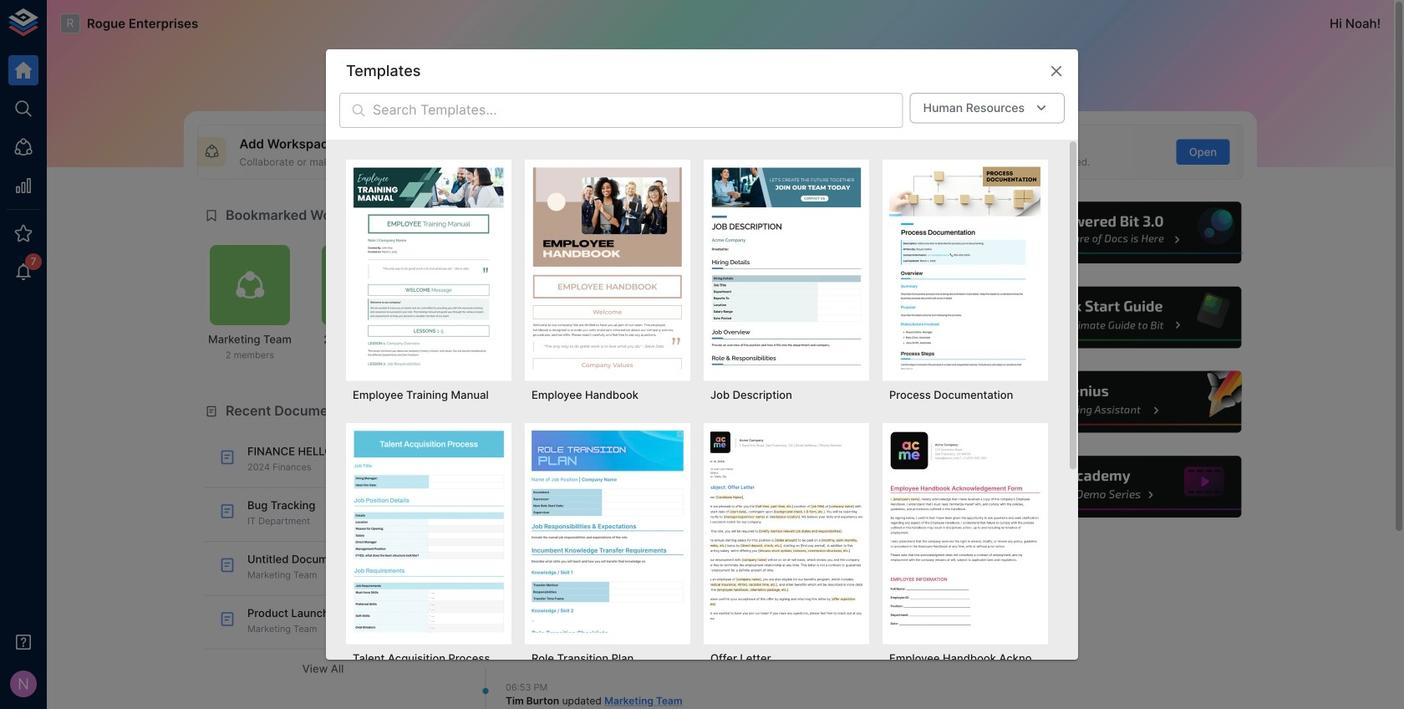 Task type: describe. For each thing, give the bounding box(es) containing it.
4 help image from the top
[[992, 454, 1244, 520]]

Search Templates... text field
[[373, 93, 904, 128]]

employee handbook image
[[532, 166, 684, 369]]

2 help image from the top
[[992, 284, 1244, 351]]

role transition plan image
[[532, 430, 684, 632]]

talent acquisition process image
[[353, 430, 505, 632]]



Task type: locate. For each thing, give the bounding box(es) containing it.
help image
[[992, 199, 1244, 266], [992, 284, 1244, 351], [992, 369, 1244, 435], [992, 454, 1244, 520]]

employee training manual image
[[353, 166, 505, 369]]

dialog
[[326, 49, 1079, 709]]

offer letter image
[[711, 430, 863, 632]]

process documentation image
[[890, 166, 1042, 369]]

3 help image from the top
[[992, 369, 1244, 435]]

1 help image from the top
[[992, 199, 1244, 266]]

employee handbook acknowledgement form image
[[890, 430, 1042, 632]]

job description image
[[711, 166, 863, 369]]



Task type: vqa. For each thing, say whether or not it's contained in the screenshot.
you@example.com text box at the bottom of the page
no



